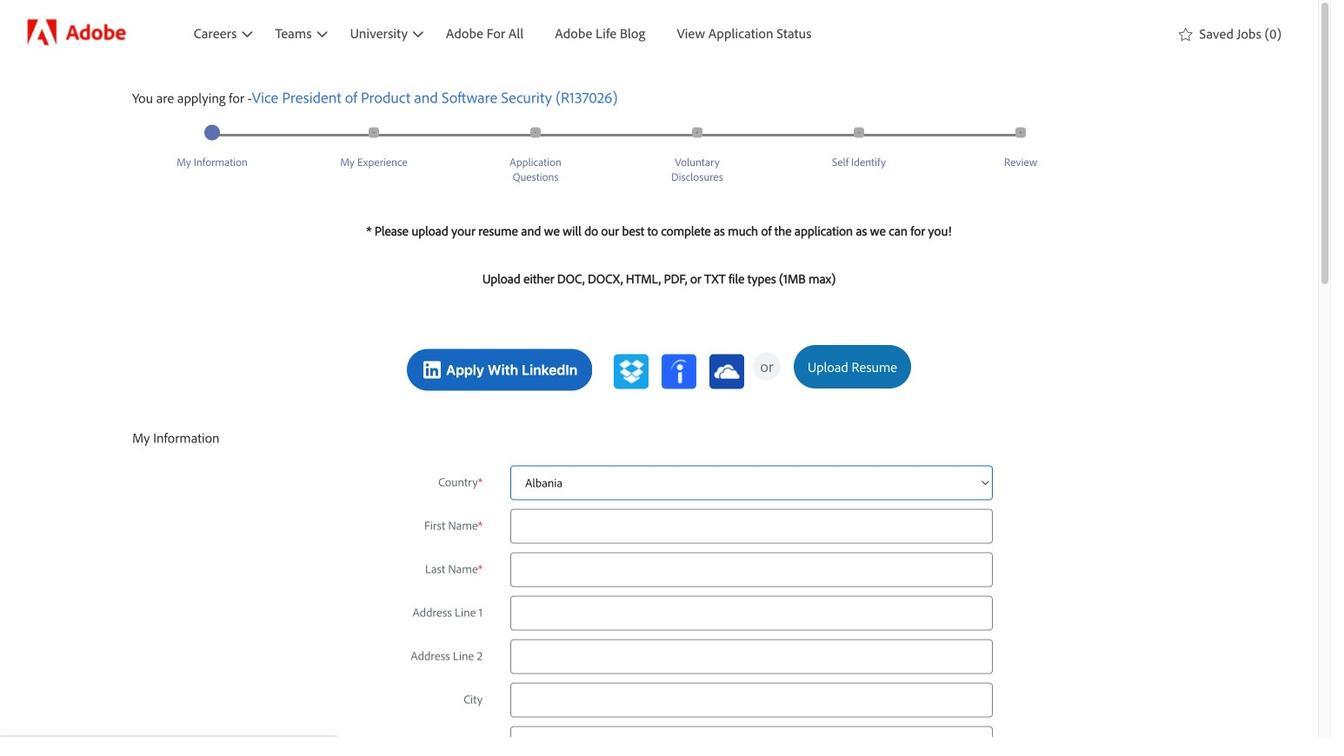 Task type: vqa. For each thing, say whether or not it's contained in the screenshot.
the Father's Family Name text field on the bottom
no



Task type: locate. For each thing, give the bounding box(es) containing it.
group
[[150, 221, 1168, 392]]

3 list item from the left
[[661, 0, 827, 66]]

list
[[178, 0, 1168, 66]]

company logo image
[[26, 18, 130, 48]]

2 list item from the left
[[539, 0, 661, 66]]

list item
[[430, 0, 539, 66], [539, 0, 661, 66], [661, 0, 827, 66]]

heading
[[252, 71, 618, 111]]

main content
[[0, 66, 1318, 737]]

1 list item from the left
[[430, 0, 539, 66]]

Address Line 1 text field
[[510, 596, 993, 631]]



Task type: describe. For each thing, give the bounding box(es) containing it.
star image
[[1179, 24, 1193, 41]]

Last Name text field
[[510, 552, 993, 587]]

City text field
[[510, 683, 993, 717]]

First Name text field
[[510, 509, 993, 544]]

Address Line 2 text field
[[510, 639, 993, 674]]



